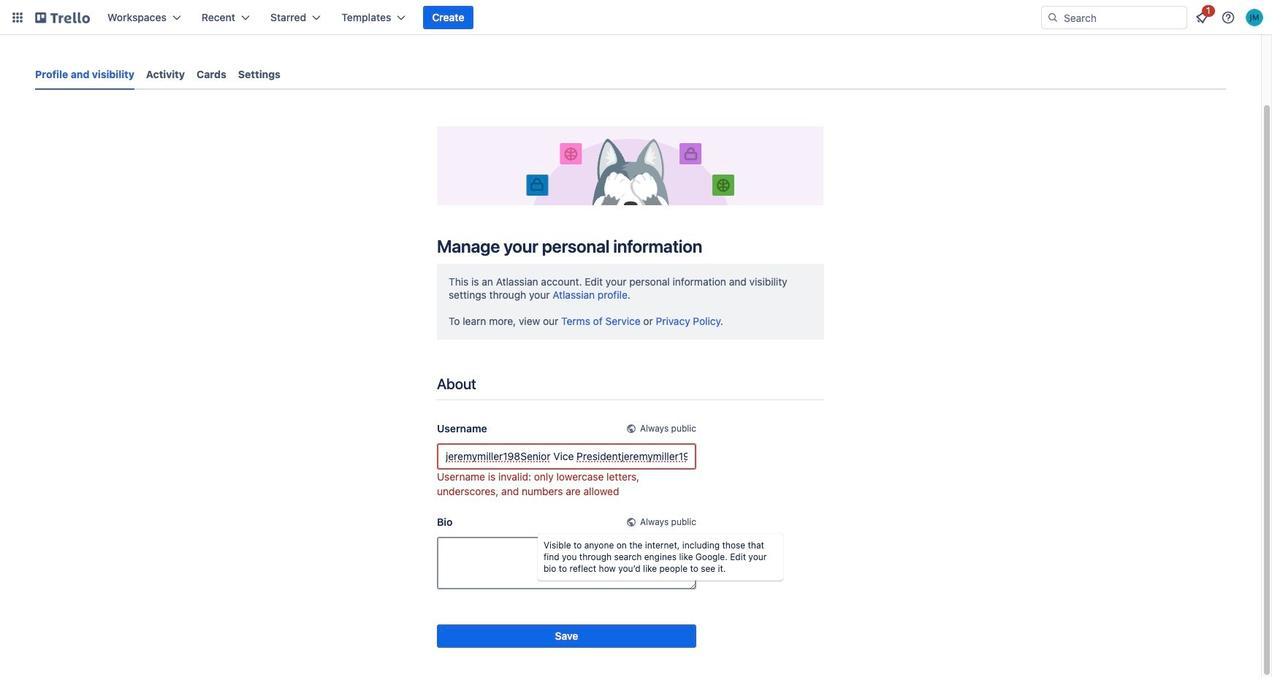 Task type: vqa. For each thing, say whether or not it's contained in the screenshot.
leftmost Engineering link's THE MARKETING link
no



Task type: locate. For each thing, give the bounding box(es) containing it.
None text field
[[437, 537, 696, 590]]

search image
[[1047, 12, 1059, 23]]

None text field
[[437, 443, 696, 470]]

jeremy miller (jeremymiller198) image
[[1246, 9, 1263, 26]]

open information menu image
[[1221, 10, 1236, 25]]

primary element
[[0, 0, 1272, 35]]

tooltip
[[538, 534, 783, 581]]



Task type: describe. For each thing, give the bounding box(es) containing it.
back to home image
[[35, 6, 90, 29]]

Search field
[[1059, 7, 1187, 28]]

1 notification image
[[1193, 9, 1211, 26]]



